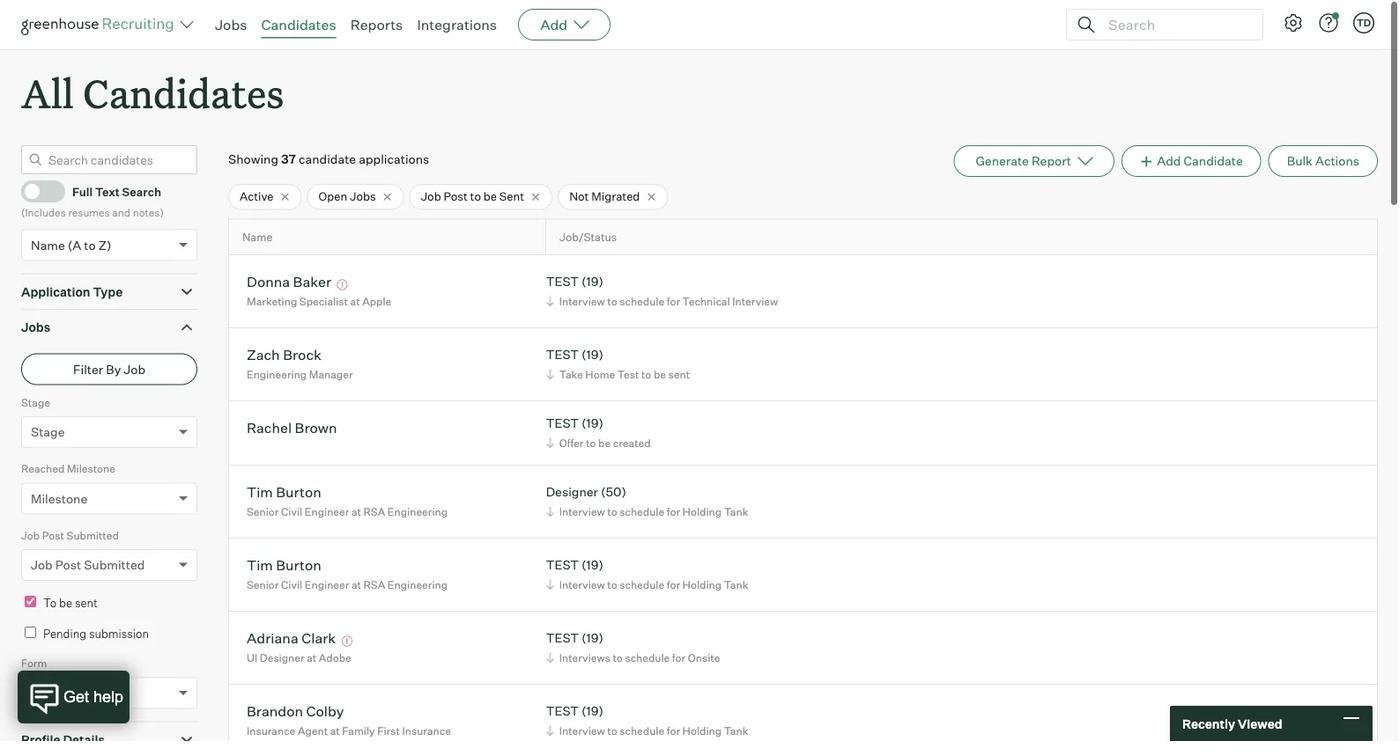 Task type: describe. For each thing, give the bounding box(es) containing it.
tim burton senior civil engineer at rsa engineering for test
[[247, 557, 448, 592]]

bulk
[[1287, 153, 1313, 169]]

and
[[112, 206, 130, 219]]

To be sent checkbox
[[25, 597, 36, 608]]

report
[[1032, 153, 1071, 169]]

adriana clark has been in onsite for more than 21 days image
[[339, 637, 355, 647]]

tim burton link for designer
[[247, 483, 321, 504]]

test (19) interview to schedule for technical interview
[[546, 274, 778, 308]]

be inside "test (19) take home test to be sent"
[[654, 368, 666, 381]]

schedule for interview to schedule for technical interview link
[[620, 295, 664, 308]]

showing 37 candidate applications
[[228, 152, 429, 167]]

greenhouse recruiting image
[[21, 14, 180, 35]]

0 horizontal spatial designer
[[260, 652, 304, 665]]

onsite
[[688, 652, 720, 665]]

td button
[[1353, 12, 1374, 33]]

to left z)
[[84, 238, 96, 253]]

not
[[569, 190, 589, 204]]

add candidate link
[[1121, 146, 1261, 177]]

brock
[[283, 346, 322, 364]]

all candidates
[[21, 67, 284, 119]]

zach brock engineering manager
[[247, 346, 353, 381]]

marketing specialist at apple
[[247, 295, 391, 308]]

to inside test (19) offer to be created
[[586, 437, 596, 450]]

to down the interviews to schedule for onsite link
[[607, 725, 617, 738]]

ui designer at adobe
[[247, 652, 351, 665]]

designer (50) interview to schedule for holding tank
[[546, 485, 748, 519]]

filter by job button
[[21, 354, 197, 386]]

active
[[240, 190, 274, 204]]

td
[[1357, 17, 1371, 29]]

0 horizontal spatial jobs
[[21, 320, 50, 335]]

designer inside designer (50) interview to schedule for holding tank
[[546, 485, 598, 500]]

viewed
[[1238, 716, 1282, 732]]

holding for test (19)
[[682, 579, 722, 592]]

test (19) take home test to be sent
[[546, 347, 690, 381]]

bulk actions
[[1287, 153, 1359, 169]]

add for add
[[540, 16, 568, 33]]

a
[[70, 686, 77, 701]]

0 vertical spatial candidates
[[261, 16, 336, 33]]

offer to be created link
[[543, 435, 655, 452]]

for inside test (19) interviews to schedule for onsite
[[672, 652, 686, 665]]

recently
[[1182, 716, 1235, 732]]

marketing
[[247, 295, 297, 308]]

select
[[31, 686, 67, 701]]

ui
[[247, 652, 257, 665]]

stage element
[[21, 394, 197, 461]]

candidate
[[299, 152, 356, 167]]

open
[[318, 190, 347, 204]]

0 vertical spatial jobs
[[215, 16, 247, 33]]

test (19) offer to be created
[[546, 416, 651, 450]]

engineering for designer
[[388, 505, 448, 519]]

by
[[106, 362, 121, 377]]

reached milestone
[[21, 463, 115, 476]]

engineer for designer (50)
[[305, 505, 349, 519]]

donna baker has been in technical interview for more than 14 days image
[[334, 280, 350, 290]]

name (a to z)
[[31, 238, 111, 253]]

civil for test (19)
[[281, 579, 302, 592]]

rachel
[[247, 419, 292, 437]]

offer
[[559, 437, 584, 450]]

2 vertical spatial post
[[55, 558, 81, 573]]

1 vertical spatial post
[[42, 529, 64, 542]]

Pending submission checkbox
[[25, 627, 36, 639]]

reports link
[[350, 16, 403, 33]]

(19) for take home test to be sent
[[582, 347, 603, 363]]

to inside test (19) interview to schedule for technical interview
[[607, 295, 617, 308]]

candidate
[[1184, 153, 1243, 169]]

0 vertical spatial milestone
[[67, 463, 115, 476]]

full
[[72, 185, 93, 199]]

interview to schedule for technical interview link
[[543, 293, 782, 310]]

integrations
[[417, 16, 497, 33]]

generate report
[[976, 153, 1071, 169]]

6 test from the top
[[546, 704, 579, 719]]

test for interview to schedule for technical interview
[[546, 274, 579, 290]]

to up test (19) interviews to schedule for onsite
[[607, 579, 617, 592]]

to inside test (19) interviews to schedule for onsite
[[613, 652, 623, 665]]

search
[[122, 185, 161, 199]]

pending submission
[[43, 627, 149, 642]]

test for take home test to be sent
[[546, 347, 579, 363]]

submission
[[89, 627, 149, 642]]

manager
[[309, 368, 353, 381]]

test
[[617, 368, 639, 381]]

0 vertical spatial job post submitted
[[21, 529, 119, 542]]

form element
[[21, 656, 197, 722]]

(50)
[[601, 485, 626, 500]]

3 tank from the top
[[724, 725, 748, 738]]

tank for test (19)
[[724, 579, 748, 592]]

interview to schedule for holding tank link for (50)
[[543, 504, 753, 520]]

(includes
[[21, 206, 66, 219]]

interview to schedule for holding tank link for (19)
[[543, 577, 753, 594]]

for inside test (19) interview to schedule for technical interview
[[667, 295, 680, 308]]

civil for designer (50)
[[281, 505, 302, 519]]

clark
[[301, 630, 336, 647]]

3 interview to schedule for holding tank link from the top
[[543, 723, 753, 740]]

test for offer to be created
[[546, 416, 579, 431]]

donna baker
[[247, 273, 331, 290]]

(19) for interviews to schedule for onsite
[[582, 631, 603, 646]]

tim burton senior civil engineer at rsa engineering for designer
[[247, 483, 448, 519]]

brandon colby insurance agent at family first insurance
[[247, 703, 451, 738]]

job/status
[[559, 231, 617, 244]]

add button
[[518, 9, 611, 41]]

sent inside "test (19) take home test to be sent"
[[668, 368, 690, 381]]

full text search (includes resumes and notes)
[[21, 185, 164, 219]]

to inside designer (50) interview to schedule for holding tank
[[607, 505, 617, 519]]

recently viewed
[[1182, 716, 1282, 732]]

donna baker link
[[247, 273, 331, 293]]

tank for designer (50)
[[724, 505, 748, 519]]

1 vertical spatial milestone
[[31, 491, 87, 507]]

colby
[[306, 703, 344, 720]]

actions
[[1315, 153, 1359, 169]]

1 insurance from the left
[[247, 725, 295, 738]]

showing
[[228, 152, 278, 167]]

baker
[[293, 273, 331, 290]]

0 vertical spatial stage
[[21, 396, 50, 409]]

reports
[[350, 16, 403, 33]]

candidate reports are now available! apply filters and select "view in app" element
[[954, 146, 1114, 177]]

1 vertical spatial form
[[79, 686, 109, 701]]

to left sent
[[470, 190, 481, 204]]

rachel brown
[[247, 419, 337, 437]]

Search candidates field
[[21, 146, 197, 175]]

interview for the interview to schedule for holding tank link related to (50)
[[559, 505, 605, 519]]

take home test to be sent link
[[543, 366, 694, 383]]

candidates link
[[261, 16, 336, 33]]

application type
[[21, 284, 123, 300]]

resumes
[[68, 206, 110, 219]]

(19) for interview to schedule for holding tank
[[582, 558, 603, 573]]

first
[[377, 725, 400, 738]]

checkmark image
[[29, 185, 42, 197]]

2 insurance from the left
[[402, 725, 451, 738]]

technical
[[682, 295, 730, 308]]

(19) for interview to schedule for technical interview
[[582, 274, 603, 290]]

zach brock link
[[247, 346, 322, 366]]

configure image
[[1283, 12, 1304, 33]]

type
[[93, 284, 123, 300]]

interview right technical
[[732, 295, 778, 308]]

burton for designer
[[276, 483, 321, 501]]

engineering inside the zach brock engineering manager
[[247, 368, 307, 381]]

(19) for offer to be created
[[582, 416, 603, 431]]

take
[[559, 368, 583, 381]]

zach
[[247, 346, 280, 364]]



Task type: vqa. For each thing, say whether or not it's contained in the screenshot.
Showing
yes



Task type: locate. For each thing, give the bounding box(es) containing it.
schedule for the interviews to schedule for onsite link
[[625, 652, 670, 665]]

for
[[667, 295, 680, 308], [667, 505, 680, 519], [667, 579, 680, 592], [672, 652, 686, 665], [667, 725, 680, 738]]

post down reached
[[42, 529, 64, 542]]

be right to
[[59, 597, 72, 611]]

to inside "test (19) take home test to be sent"
[[641, 368, 651, 381]]

2 horizontal spatial jobs
[[350, 190, 376, 204]]

jobs left candidates link
[[215, 16, 247, 33]]

job post to be sent
[[421, 190, 524, 204]]

at
[[350, 295, 360, 308], [351, 505, 361, 519], [351, 579, 361, 592], [307, 652, 316, 665], [330, 725, 340, 738]]

1 test (19) interview to schedule for holding tank from the top
[[546, 558, 748, 592]]

0 vertical spatial post
[[444, 190, 468, 204]]

tim burton link down rachel brown link at the left bottom of page
[[247, 483, 321, 504]]

0 vertical spatial rsa
[[363, 505, 385, 519]]

for inside designer (50) interview to schedule for holding tank
[[667, 505, 680, 519]]

(19)
[[582, 274, 603, 290], [582, 347, 603, 363], [582, 416, 603, 431], [582, 558, 603, 573], [582, 631, 603, 646], [582, 704, 603, 719]]

form
[[21, 657, 47, 671], [79, 686, 109, 701]]

1 vertical spatial tim burton link
[[247, 557, 321, 577]]

rsa
[[363, 505, 385, 519], [363, 579, 385, 592]]

test inside test (19) interview to schedule for technical interview
[[546, 274, 579, 290]]

designer down adriana clark "link" at the left bottom
[[260, 652, 304, 665]]

interview
[[559, 295, 605, 308], [732, 295, 778, 308], [559, 505, 605, 519], [559, 579, 605, 592], [559, 725, 605, 738]]

test for interviews to schedule for onsite
[[546, 631, 579, 646]]

holding for designer (50)
[[682, 505, 722, 519]]

(19) inside test (19) interview to schedule for technical interview
[[582, 274, 603, 290]]

specialist
[[299, 295, 348, 308]]

z)
[[98, 238, 111, 253]]

name (a to z) option
[[31, 238, 111, 253]]

5 test from the top
[[546, 631, 579, 646]]

engineer up clark
[[305, 579, 349, 592]]

2 vertical spatial interview to schedule for holding tank link
[[543, 723, 753, 740]]

add
[[540, 16, 568, 33], [1157, 153, 1181, 169]]

0 horizontal spatial add
[[540, 16, 568, 33]]

1 tank from the top
[[724, 505, 748, 519]]

0 horizontal spatial sent
[[75, 597, 98, 611]]

brown
[[295, 419, 337, 437]]

(19) down (50)
[[582, 558, 603, 573]]

0 vertical spatial test (19) interview to schedule for holding tank
[[546, 558, 748, 592]]

test inside test (19) offer to be created
[[546, 416, 579, 431]]

2 interview to schedule for holding tank link from the top
[[543, 577, 753, 594]]

schedule inside test (19) interviews to schedule for onsite
[[625, 652, 670, 665]]

1 vertical spatial jobs
[[350, 190, 376, 204]]

submitted down reached milestone element
[[67, 529, 119, 542]]

1 vertical spatial engineering
[[388, 505, 448, 519]]

1 tim from the top
[[247, 483, 273, 501]]

designer left (50)
[[546, 485, 598, 500]]

interviews
[[559, 652, 610, 665]]

test inside test (19) interviews to schedule for onsite
[[546, 631, 579, 646]]

interview for the interview to schedule for holding tank link related to (19)
[[559, 579, 605, 592]]

be right test on the left of the page
[[654, 368, 666, 381]]

1 horizontal spatial name
[[242, 231, 272, 244]]

1 vertical spatial add
[[1157, 153, 1181, 169]]

rachel brown link
[[247, 419, 337, 439]]

1 vertical spatial civil
[[281, 579, 302, 592]]

tim for designer
[[247, 483, 273, 501]]

0 vertical spatial burton
[[276, 483, 321, 501]]

2 vertical spatial engineering
[[388, 579, 448, 592]]

schedule inside test (19) interview to schedule for technical interview
[[620, 295, 664, 308]]

tim burton senior civil engineer at rsa engineering
[[247, 483, 448, 519], [247, 557, 448, 592]]

interview for interview to schedule for technical interview link
[[559, 295, 605, 308]]

0 vertical spatial tim burton senior civil engineer at rsa engineering
[[247, 483, 448, 519]]

milestone
[[67, 463, 115, 476], [31, 491, 87, 507]]

jobs down application
[[21, 320, 50, 335]]

1 vertical spatial holding
[[682, 579, 722, 592]]

2 civil from the top
[[281, 579, 302, 592]]

stage
[[21, 396, 50, 409], [31, 425, 65, 440]]

brandon colby link
[[247, 703, 344, 723]]

1 vertical spatial test (19) interview to schedule for holding tank
[[546, 704, 748, 738]]

Search text field
[[1104, 12, 1247, 37]]

0 vertical spatial tim burton link
[[247, 483, 321, 504]]

test
[[546, 274, 579, 290], [546, 347, 579, 363], [546, 416, 579, 431], [546, 558, 579, 573], [546, 631, 579, 646], [546, 704, 579, 719]]

test (19) interview to schedule for holding tank
[[546, 558, 748, 592], [546, 704, 748, 738]]

not migrated
[[569, 190, 640, 204]]

1 holding from the top
[[682, 505, 722, 519]]

0 horizontal spatial name
[[31, 238, 65, 253]]

pending
[[43, 627, 86, 642]]

(19) up interviews
[[582, 631, 603, 646]]

2 engineer from the top
[[305, 579, 349, 592]]

2 tim burton link from the top
[[247, 557, 321, 577]]

interview to schedule for holding tank link down the interviews to schedule for onsite link
[[543, 723, 753, 740]]

adriana
[[247, 630, 298, 647]]

milestone down stage element
[[67, 463, 115, 476]]

senior
[[247, 505, 279, 519], [247, 579, 279, 592]]

1 vertical spatial burton
[[276, 557, 321, 574]]

text
[[95, 185, 120, 199]]

schedule for the interview to schedule for holding tank link related to (50)
[[620, 505, 664, 519]]

senior up adriana
[[247, 579, 279, 592]]

(19) down job/status at the top of the page
[[582, 274, 603, 290]]

home
[[585, 368, 615, 381]]

2 tank from the top
[[724, 579, 748, 592]]

2 test from the top
[[546, 347, 579, 363]]

1 senior from the top
[[247, 505, 279, 519]]

burton for test
[[276, 557, 321, 574]]

1 engineer from the top
[[305, 505, 349, 519]]

name for name
[[242, 231, 272, 244]]

2 test (19) interview to schedule for holding tank from the top
[[546, 704, 748, 738]]

5 (19) from the top
[[582, 631, 603, 646]]

1 (19) from the top
[[582, 274, 603, 290]]

1 horizontal spatial designer
[[546, 485, 598, 500]]

schedule left onsite
[[625, 652, 670, 665]]

tim burton link up adriana clark
[[247, 557, 321, 577]]

0 vertical spatial sent
[[668, 368, 690, 381]]

job
[[421, 190, 441, 204], [124, 362, 145, 377], [21, 529, 40, 542], [31, 558, 53, 573]]

tim down the rachel
[[247, 483, 273, 501]]

insurance down brandon
[[247, 725, 295, 738]]

td button
[[1350, 9, 1378, 37]]

bulk actions link
[[1268, 146, 1378, 177]]

tim burton link for test
[[247, 557, 321, 577]]

tim burton senior civil engineer at rsa engineering up the adriana clark has been in onsite for more than 21 days icon
[[247, 557, 448, 592]]

tim up adriana
[[247, 557, 273, 574]]

burton down rachel brown link at the left bottom of page
[[276, 483, 321, 501]]

4 test from the top
[[546, 558, 579, 573]]

created
[[613, 437, 651, 450]]

4 (19) from the top
[[582, 558, 603, 573]]

1 vertical spatial interview to schedule for holding tank link
[[543, 577, 753, 594]]

0 vertical spatial designer
[[546, 485, 598, 500]]

2 holding from the top
[[682, 579, 722, 592]]

2 (19) from the top
[[582, 347, 603, 363]]

job post submitted up to be sent
[[31, 558, 145, 573]]

0 horizontal spatial insurance
[[247, 725, 295, 738]]

rsa for designer (50)
[[363, 505, 385, 519]]

burton up adriana clark
[[276, 557, 321, 574]]

integrations link
[[417, 16, 497, 33]]

1 vertical spatial tim burton senior civil engineer at rsa engineering
[[247, 557, 448, 592]]

interview inside designer (50) interview to schedule for holding tank
[[559, 505, 605, 519]]

0 vertical spatial submitted
[[67, 529, 119, 542]]

1 civil from the top
[[281, 505, 302, 519]]

engineer
[[305, 505, 349, 519], [305, 579, 349, 592]]

1 tim burton senior civil engineer at rsa engineering from the top
[[247, 483, 448, 519]]

form down pending submission option
[[21, 657, 47, 671]]

2 vertical spatial tank
[[724, 725, 748, 738]]

name for name (a to z)
[[31, 238, 65, 253]]

add candidate
[[1157, 153, 1243, 169]]

(19) up offer to be created "link"
[[582, 416, 603, 431]]

0 vertical spatial civil
[[281, 505, 302, 519]]

(19) inside test (19) offer to be created
[[582, 416, 603, 431]]

2 tim from the top
[[247, 557, 273, 574]]

1 tim burton link from the top
[[247, 483, 321, 504]]

application
[[21, 284, 90, 300]]

form right a on the bottom of the page
[[79, 686, 109, 701]]

jobs right open
[[350, 190, 376, 204]]

be inside test (19) offer to be created
[[598, 437, 611, 450]]

2 vertical spatial holding
[[682, 725, 722, 738]]

all
[[21, 67, 74, 119]]

(a
[[68, 238, 81, 253]]

job post submitted element
[[21, 527, 197, 594]]

schedule inside designer (50) interview to schedule for holding tank
[[620, 505, 664, 519]]

schedule down (50)
[[620, 505, 664, 519]]

3 holding from the top
[[682, 725, 722, 738]]

engineer for test (19)
[[305, 579, 349, 592]]

be left created
[[598, 437, 611, 450]]

1 horizontal spatial add
[[1157, 153, 1181, 169]]

2 rsa from the top
[[363, 579, 385, 592]]

0 vertical spatial engineer
[[305, 505, 349, 519]]

1 vertical spatial job post submitted
[[31, 558, 145, 573]]

(19) down interviews
[[582, 704, 603, 719]]

tim for test
[[247, 557, 273, 574]]

interview down (50)
[[559, 505, 605, 519]]

adriana clark
[[247, 630, 336, 647]]

interviews to schedule for onsite link
[[543, 650, 725, 667]]

schedule for the interview to schedule for holding tank link related to (19)
[[620, 579, 664, 592]]

adriana clark link
[[247, 630, 336, 650]]

name left (a
[[31, 238, 65, 253]]

1 test from the top
[[546, 274, 579, 290]]

brandon
[[247, 703, 303, 720]]

to right interviews
[[613, 652, 623, 665]]

family
[[342, 725, 375, 738]]

1 horizontal spatial jobs
[[215, 16, 247, 33]]

candidates down jobs link
[[83, 67, 284, 119]]

1 vertical spatial sent
[[75, 597, 98, 611]]

senior down the rachel
[[247, 505, 279, 519]]

to be sent
[[43, 597, 98, 611]]

add inside popup button
[[540, 16, 568, 33]]

civil down rachel brown link at the left bottom of page
[[281, 505, 302, 519]]

0 vertical spatial holding
[[682, 505, 722, 519]]

generate
[[976, 153, 1029, 169]]

candidates right jobs link
[[261, 16, 336, 33]]

1 interview to schedule for holding tank link from the top
[[543, 504, 753, 520]]

add for add candidate
[[1157, 153, 1181, 169]]

(19) inside test (19) interviews to schedule for onsite
[[582, 631, 603, 646]]

1 rsa from the top
[[363, 505, 385, 519]]

2 burton from the top
[[276, 557, 321, 574]]

2 senior from the top
[[247, 579, 279, 592]]

test (19) interview to schedule for holding tank down designer (50) interview to schedule for holding tank
[[546, 558, 748, 592]]

job post submitted down reached milestone element
[[21, 529, 119, 542]]

holding inside designer (50) interview to schedule for holding tank
[[682, 505, 722, 519]]

to right offer
[[586, 437, 596, 450]]

schedule left technical
[[620, 295, 664, 308]]

adobe
[[319, 652, 351, 665]]

interview to schedule for holding tank link down (50)
[[543, 504, 753, 520]]

1 vertical spatial tim
[[247, 557, 273, 574]]

1 vertical spatial submitted
[[84, 558, 145, 573]]

1 burton from the top
[[276, 483, 321, 501]]

1 horizontal spatial insurance
[[402, 725, 451, 738]]

be
[[483, 190, 497, 204], [654, 368, 666, 381], [598, 437, 611, 450], [59, 597, 72, 611]]

filter
[[73, 362, 103, 377]]

to
[[43, 597, 57, 611]]

to up "test (19) take home test to be sent"
[[607, 295, 617, 308]]

holding
[[682, 505, 722, 519], [682, 579, 722, 592], [682, 725, 722, 738]]

2 vertical spatial jobs
[[21, 320, 50, 335]]

(19) up home
[[582, 347, 603, 363]]

sent up pending submission
[[75, 597, 98, 611]]

engineering for test
[[388, 579, 448, 592]]

(19) inside "test (19) take home test to be sent"
[[582, 347, 603, 363]]

test (19) interview to schedule for holding tank down the interviews to schedule for onsite link
[[546, 704, 748, 738]]

0 vertical spatial tim
[[247, 483, 273, 501]]

sent right test on the left of the page
[[668, 368, 690, 381]]

1 vertical spatial rsa
[[363, 579, 385, 592]]

civil
[[281, 505, 302, 519], [281, 579, 302, 592]]

6 (19) from the top
[[582, 704, 603, 719]]

0 vertical spatial form
[[21, 657, 47, 671]]

select a form
[[31, 686, 109, 701]]

0 vertical spatial interview to schedule for holding tank link
[[543, 504, 753, 520]]

1 vertical spatial stage
[[31, 425, 65, 440]]

reached
[[21, 463, 65, 476]]

interview down interviews
[[559, 725, 605, 738]]

post left sent
[[444, 190, 468, 204]]

sent
[[668, 368, 690, 381], [75, 597, 98, 611]]

tim burton senior civil engineer at rsa engineering down brown
[[247, 483, 448, 519]]

schedule down the interviews to schedule for onsite link
[[620, 725, 664, 738]]

interview up interviews
[[559, 579, 605, 592]]

2 tim burton senior civil engineer at rsa engineering from the top
[[247, 557, 448, 592]]

tank inside designer (50) interview to schedule for holding tank
[[724, 505, 748, 519]]

job inside button
[[124, 362, 145, 377]]

candidates
[[261, 16, 336, 33], [83, 67, 284, 119]]

0 vertical spatial add
[[540, 16, 568, 33]]

0 horizontal spatial form
[[21, 657, 47, 671]]

to right test on the left of the page
[[641, 368, 651, 381]]

generate report button
[[954, 146, 1114, 177]]

to down (50)
[[607, 505, 617, 519]]

tim burton link
[[247, 483, 321, 504], [247, 557, 321, 577]]

job post submitted
[[21, 529, 119, 542], [31, 558, 145, 573]]

1 horizontal spatial form
[[79, 686, 109, 701]]

submitted up to be sent
[[84, 558, 145, 573]]

engineering
[[247, 368, 307, 381], [388, 505, 448, 519], [388, 579, 448, 592]]

interview down job/status at the top of the page
[[559, 295, 605, 308]]

rsa for test (19)
[[363, 579, 385, 592]]

3 (19) from the top
[[582, 416, 603, 431]]

submitted
[[67, 529, 119, 542], [84, 558, 145, 573]]

3 test from the top
[[546, 416, 579, 431]]

reached milestone element
[[21, 461, 197, 527]]

schedule up test (19) interviews to schedule for onsite
[[620, 579, 664, 592]]

post up to be sent
[[55, 558, 81, 573]]

milestone down reached milestone
[[31, 491, 87, 507]]

1 vertical spatial candidates
[[83, 67, 284, 119]]

engineer down brown
[[305, 505, 349, 519]]

post
[[444, 190, 468, 204], [42, 529, 64, 542], [55, 558, 81, 573]]

test for interview to schedule for holding tank
[[546, 558, 579, 573]]

0 vertical spatial senior
[[247, 505, 279, 519]]

senior for test (19)
[[247, 579, 279, 592]]

be left sent
[[483, 190, 497, 204]]

at inside brandon colby insurance agent at family first insurance
[[330, 725, 340, 738]]

applications
[[359, 152, 429, 167]]

senior for designer (50)
[[247, 505, 279, 519]]

filter by job
[[73, 362, 145, 377]]

sent
[[499, 190, 524, 204]]

1 vertical spatial senior
[[247, 579, 279, 592]]

jobs link
[[215, 16, 247, 33]]

0 vertical spatial engineering
[[247, 368, 307, 381]]

interview to schedule for holding tank link up test (19) interviews to schedule for onsite
[[543, 577, 753, 594]]

0 vertical spatial tank
[[724, 505, 748, 519]]

designer
[[546, 485, 598, 500], [260, 652, 304, 665]]

insurance right first
[[402, 725, 451, 738]]

apple
[[362, 295, 391, 308]]

name down active
[[242, 231, 272, 244]]

1 vertical spatial designer
[[260, 652, 304, 665]]

agent
[[298, 725, 328, 738]]

1 vertical spatial tank
[[724, 579, 748, 592]]

civil up adriana clark
[[281, 579, 302, 592]]

test inside "test (19) take home test to be sent"
[[546, 347, 579, 363]]

1 horizontal spatial sent
[[668, 368, 690, 381]]

1 vertical spatial engineer
[[305, 579, 349, 592]]



